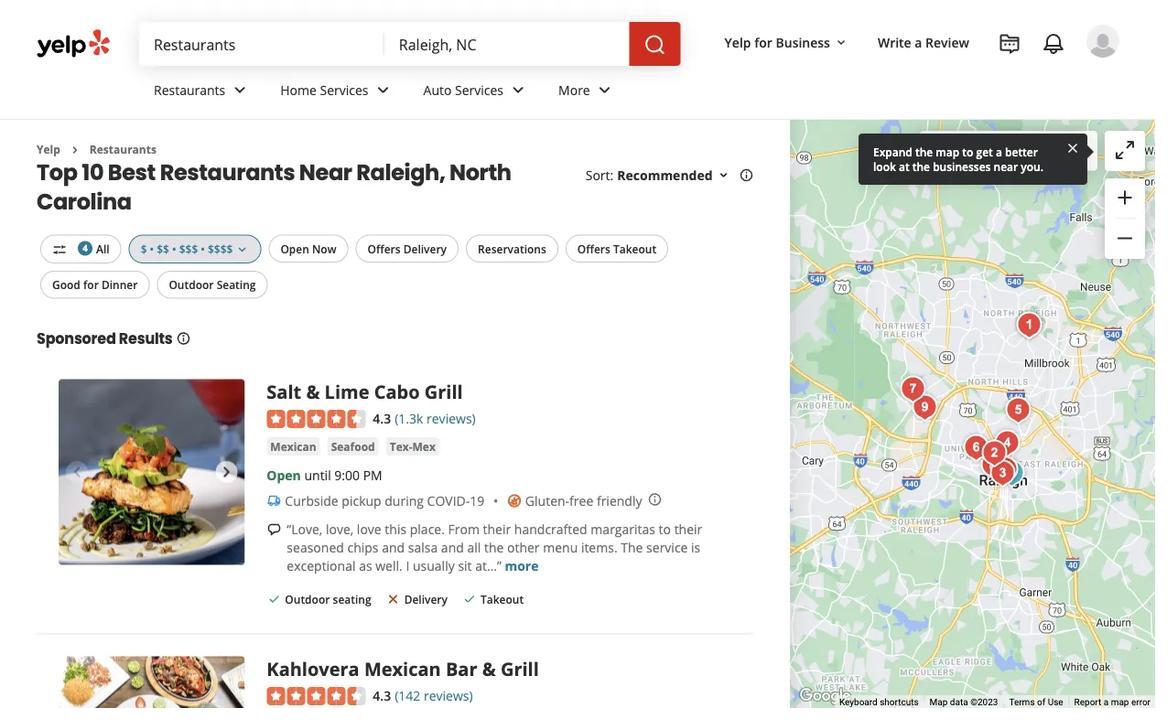 Task type: locate. For each thing, give the bounding box(es) containing it.
reviews) up the mex
[[427, 410, 476, 427]]

salt & lime cabo grill image
[[1011, 307, 1048, 344], [59, 379, 245, 566]]

recommended
[[617, 167, 713, 184]]

4.3 link left (1.3k
[[373, 408, 391, 427]]

search as map moves
[[957, 143, 1087, 160]]

to inside '"love, love, love this place. from their handcrafted margaritas to their seasoned chips and salsa and all the other menu items. the service is exceptional as well. i usually sit at…"'
[[659, 521, 671, 538]]

0 horizontal spatial •
[[150, 241, 154, 256]]

0 horizontal spatial as
[[359, 557, 372, 575]]

user actions element
[[710, 23, 1146, 136]]

offers right the 'now'
[[368, 241, 401, 256]]

services
[[320, 81, 369, 99], [455, 81, 504, 99]]

delivery down raleigh,
[[404, 241, 447, 256]]

16 chevron down v2 image inside yelp for business button
[[834, 35, 849, 50]]

1 services from the left
[[320, 81, 369, 99]]

None field
[[154, 34, 370, 54], [399, 34, 615, 54]]

love,
[[326, 521, 354, 538]]

report a map error
[[1075, 697, 1151, 708]]

24 chevron down v2 image inside restaurants link
[[229, 79, 251, 101]]

yelp left business
[[725, 33, 751, 51]]

get
[[977, 144, 993, 159]]

24 chevron down v2 image left auto
[[372, 79, 394, 101]]

place.
[[410, 521, 445, 538]]

outdoor for outdoor seating
[[285, 592, 330, 608]]

• right $$
[[172, 241, 176, 256]]

2 24 chevron down v2 image from the left
[[594, 79, 616, 101]]

yelp
[[725, 33, 751, 51], [37, 142, 60, 157]]

a right write
[[915, 33, 923, 51]]

1 vertical spatial yelp
[[37, 142, 60, 157]]

restaurants link right 16 chevron right v2 image
[[90, 142, 157, 157]]

4.3 star rating image down kahlovera
[[267, 688, 366, 706]]

their up the is
[[675, 521, 703, 538]]

1 vertical spatial for
[[83, 277, 99, 292]]

takeout down recommended
[[614, 241, 657, 256]]

0 horizontal spatial and
[[382, 539, 405, 556]]

24 chevron down v2 image for restaurants
[[229, 79, 251, 101]]

kahlovera mexican bar & grill
[[267, 657, 539, 682]]

reviews) for cabo
[[427, 410, 476, 427]]

yelp for yelp for business
[[725, 33, 751, 51]]

services right auto
[[455, 81, 504, 99]]

outdoor
[[169, 277, 214, 292], [285, 592, 330, 608]]

kahlovera mexican bar & grill link
[[267, 657, 539, 682]]

1 vertical spatial salt & lime cabo grill image
[[59, 379, 245, 566]]

to left get
[[963, 144, 974, 159]]

gluten-
[[526, 492, 570, 510]]

24 chevron down v2 image
[[229, 79, 251, 101], [594, 79, 616, 101]]

good
[[52, 277, 80, 292]]

0 vertical spatial mexican
[[270, 439, 317, 454]]

16 checkmark v2 image
[[267, 592, 281, 607]]

as down chips
[[359, 557, 372, 575]]

yelp link
[[37, 142, 60, 157]]

terms
[[1010, 697, 1035, 708]]

1 horizontal spatial for
[[755, 33, 773, 51]]

2 24 chevron down v2 image from the left
[[507, 79, 529, 101]]

for inside button
[[755, 33, 773, 51]]

free
[[570, 492, 594, 510]]

1 horizontal spatial 24 chevron down v2 image
[[507, 79, 529, 101]]

outdoor inside button
[[169, 277, 214, 292]]

a
[[915, 33, 923, 51], [996, 144, 1003, 159], [1104, 697, 1109, 708]]

takeout
[[614, 241, 657, 256], [481, 592, 524, 608]]

good for dinner
[[52, 277, 138, 292]]

4.3 link left (142
[[373, 685, 391, 705]]

offers down sort:
[[578, 241, 611, 256]]

1 vertical spatial a
[[996, 144, 1003, 159]]

yelp left 16 chevron right v2 image
[[37, 142, 60, 157]]

for left business
[[755, 33, 773, 51]]

until
[[304, 467, 331, 484]]

yelp for business
[[725, 33, 831, 51]]

seafood link
[[328, 438, 379, 456]]

che empanadas image
[[994, 456, 1030, 492]]

write a review
[[878, 33, 970, 51]]

None search field
[[139, 22, 685, 66]]

4.3 link for mexican
[[373, 685, 391, 705]]

$$
[[157, 241, 169, 256]]

16 info v2 image right results
[[176, 331, 191, 346]]

items.
[[581, 539, 618, 556]]

restaurants link down find field
[[139, 66, 266, 119]]

2 offers from the left
[[578, 241, 611, 256]]

margaritas
[[591, 521, 656, 538]]

& right bar
[[482, 657, 496, 682]]

4.3 left (142
[[373, 687, 391, 705]]

tazza kitchen village district image
[[958, 430, 995, 467]]

to inside expand the map to get a better look at the businesses near you.
[[963, 144, 974, 159]]

16 chevron down v2 image right business
[[834, 35, 849, 50]]

1 horizontal spatial a
[[996, 144, 1003, 159]]

0 horizontal spatial services
[[320, 81, 369, 99]]

1 horizontal spatial takeout
[[614, 241, 657, 256]]

0 vertical spatial yelp
[[725, 33, 751, 51]]

0 vertical spatial grill
[[425, 379, 463, 405]]

"love, love, love this place. from their handcrafted margaritas to their seasoned chips and salsa and all the other menu items. the service is exceptional as well. i usually sit at…"
[[287, 521, 703, 575]]

mexican up until
[[270, 439, 317, 454]]

now
[[312, 241, 337, 256]]

16 info v2 image right 16 chevron down v2 image
[[740, 168, 754, 183]]

1 vertical spatial to
[[659, 521, 671, 538]]

bida manda image
[[987, 452, 1024, 489]]

restaurants down find field
[[154, 81, 225, 99]]

3 • from the left
[[201, 241, 205, 256]]

0 vertical spatial to
[[963, 144, 974, 159]]

24 chevron down v2 image inside the auto services link
[[507, 79, 529, 101]]

$ • $$ • $$$ • $$$$
[[141, 241, 233, 256]]

north
[[450, 157, 512, 188]]

4.3
[[373, 410, 391, 427], [373, 687, 391, 705]]

Find text field
[[154, 34, 370, 54]]

2 and from the left
[[441, 539, 464, 556]]

1 24 chevron down v2 image from the left
[[229, 79, 251, 101]]

keyboard shortcuts button
[[840, 697, 919, 709]]

0 vertical spatial a
[[915, 33, 923, 51]]

businesses
[[933, 159, 991, 174]]

0 horizontal spatial &
[[306, 379, 320, 405]]

mexican button
[[267, 438, 320, 456]]

• right "$$$"
[[201, 241, 205, 256]]

1 horizontal spatial to
[[963, 144, 974, 159]]

4.3 for &
[[373, 410, 391, 427]]

offers takeout
[[578, 241, 657, 256]]

seafood
[[331, 439, 375, 454]]

and down the from
[[441, 539, 464, 556]]

2 vertical spatial a
[[1104, 697, 1109, 708]]

1 vertical spatial reviews)
[[424, 687, 473, 705]]

none field find
[[154, 34, 370, 54]]

9:00
[[335, 467, 360, 484]]

24 chevron down v2 image for auto services
[[507, 79, 529, 101]]

map region
[[620, 66, 1157, 709]]

greg r. image
[[1087, 25, 1120, 58]]

0 vertical spatial 4.3 link
[[373, 408, 391, 427]]

good for dinner button
[[40, 271, 150, 299]]

4.3 link
[[373, 408, 391, 427], [373, 685, 391, 705]]

reviews) for &
[[424, 687, 473, 705]]

1 horizontal spatial map
[[1017, 143, 1044, 160]]

1 horizontal spatial offers
[[578, 241, 611, 256]]

tex-
[[390, 439, 413, 454]]

16 chevron down v2 image right $$$$
[[235, 243, 249, 257]]

0 vertical spatial outdoor
[[169, 277, 214, 292]]

4.3 star rating image for salt
[[267, 410, 366, 429]]

0 horizontal spatial 24 chevron down v2 image
[[229, 79, 251, 101]]

map left error
[[1111, 697, 1130, 708]]

16 info v2 image
[[740, 168, 754, 183], [176, 331, 191, 346]]

16 checkmark v2 image
[[462, 592, 477, 607]]

mexican inside button
[[270, 439, 317, 454]]

1 vertical spatial 4.3
[[373, 687, 391, 705]]

1 vertical spatial takeout
[[481, 592, 524, 608]]

map left get
[[936, 144, 960, 159]]

0 horizontal spatial takeout
[[481, 592, 524, 608]]

1 horizontal spatial 24 chevron down v2 image
[[594, 79, 616, 101]]

open inside button
[[281, 241, 309, 256]]

1 horizontal spatial &
[[482, 657, 496, 682]]

you.
[[1021, 159, 1044, 174]]

reviews) inside (1.3k reviews) link
[[427, 410, 476, 427]]

well.
[[376, 557, 403, 575]]

1 4.3 link from the top
[[373, 408, 391, 427]]

2 horizontal spatial •
[[201, 241, 205, 256]]

0 horizontal spatial map
[[936, 144, 960, 159]]

open left the 'now'
[[281, 241, 309, 256]]

to
[[963, 144, 974, 159], [659, 521, 671, 538]]

& right the "salt"
[[306, 379, 320, 405]]

0 vertical spatial delivery
[[404, 241, 447, 256]]

outdoor right 16 checkmark v2 image
[[285, 592, 330, 608]]

open up 16 shipping v2 icon
[[267, 467, 301, 484]]

1 vertical spatial 16 info v2 image
[[176, 331, 191, 346]]

use
[[1048, 697, 1064, 708]]

0 horizontal spatial 24 chevron down v2 image
[[372, 79, 394, 101]]

yelp inside yelp for business button
[[725, 33, 751, 51]]

1 horizontal spatial •
[[172, 241, 176, 256]]

services for home services
[[320, 81, 369, 99]]

1 horizontal spatial outdoor
[[285, 592, 330, 608]]

restaurants up $$$$
[[160, 157, 295, 188]]

as right get
[[1001, 143, 1014, 160]]

0 vertical spatial 4.3
[[373, 410, 391, 427]]

map for to
[[936, 144, 960, 159]]

offers inside 'offers delivery' button
[[368, 241, 401, 256]]

sort:
[[586, 167, 614, 184]]

offers inside "offers takeout" button
[[578, 241, 611, 256]]

(142
[[395, 687, 421, 705]]

a right get
[[996, 144, 1003, 159]]

$
[[141, 241, 147, 256]]

0 horizontal spatial their
[[483, 521, 511, 538]]

2 4.3 star rating image from the top
[[267, 688, 366, 706]]

gen ramen image
[[1000, 392, 1037, 429]]

service
[[647, 539, 688, 556]]

&
[[306, 379, 320, 405], [482, 657, 496, 682]]

auto services
[[424, 81, 504, 99]]

1 4.3 star rating image from the top
[[267, 410, 366, 429]]

1 vertical spatial mexican
[[364, 657, 441, 682]]

1 horizontal spatial yelp
[[725, 33, 751, 51]]

1 vertical spatial open
[[267, 467, 301, 484]]

open
[[281, 241, 309, 256], [267, 467, 301, 484]]

takeout right 16 checkmark v2 icon
[[481, 592, 524, 608]]

16 speech v2 image
[[267, 523, 281, 537]]

cabo
[[374, 379, 420, 405]]

tex-mex link
[[386, 438, 439, 456]]

carolina
[[37, 186, 131, 217]]

0 vertical spatial for
[[755, 33, 773, 51]]

for inside 'button'
[[83, 277, 99, 292]]

0 horizontal spatial yelp
[[37, 142, 60, 157]]

24 chevron down v2 image
[[372, 79, 394, 101], [507, 79, 529, 101]]

24 chevron down v2 image down the near text field
[[507, 79, 529, 101]]

4.3 star rating image
[[267, 410, 366, 429], [267, 688, 366, 706]]

1 vertical spatial outdoor
[[285, 592, 330, 608]]

top
[[37, 157, 77, 188]]

grill for salt & lime cabo grill
[[425, 379, 463, 405]]

1 horizontal spatial grill
[[501, 657, 539, 682]]

1 horizontal spatial 16 chevron down v2 image
[[834, 35, 849, 50]]

1 24 chevron down v2 image from the left
[[372, 79, 394, 101]]

1 offers from the left
[[368, 241, 401, 256]]

chips
[[347, 539, 379, 556]]

pm
[[363, 467, 383, 484]]

iyla's southern kitchen image
[[976, 447, 1012, 484]]

outdoor seating
[[285, 592, 371, 608]]

24 chevron down v2 image inside more link
[[594, 79, 616, 101]]

0 vertical spatial takeout
[[614, 241, 657, 256]]

grill up (1.3k reviews) link
[[425, 379, 463, 405]]

0 horizontal spatial offers
[[368, 241, 401, 256]]

2 4.3 from the top
[[373, 687, 391, 705]]

a inside expand the map to get a better look at the businesses near you.
[[996, 144, 1003, 159]]

24 chevron down v2 image for home services
[[372, 79, 394, 101]]

1 none field from the left
[[154, 34, 370, 54]]

best
[[108, 157, 156, 188]]

outdoor down "$$$"
[[169, 277, 214, 292]]

$$$$
[[208, 241, 233, 256]]

is
[[691, 539, 701, 556]]

0 vertical spatial 16 info v2 image
[[740, 168, 754, 183]]

• right $
[[150, 241, 154, 256]]

0 horizontal spatial a
[[915, 33, 923, 51]]

their up other
[[483, 521, 511, 538]]

24 chevron down v2 image down find field
[[229, 79, 251, 101]]

restaurants link
[[139, 66, 266, 119], [90, 142, 157, 157]]

2 horizontal spatial map
[[1111, 697, 1130, 708]]

seating
[[333, 592, 371, 608]]

4.3 left (1.3k
[[373, 410, 391, 427]]

1 vertical spatial 4.3 link
[[373, 685, 391, 705]]

0 horizontal spatial salt & lime cabo grill image
[[59, 379, 245, 566]]

0 vertical spatial reviews)
[[427, 410, 476, 427]]

offers for offers takeout
[[578, 241, 611, 256]]

16 filter v2 image
[[52, 243, 67, 257]]

near
[[299, 157, 352, 188]]

1 and from the left
[[382, 539, 405, 556]]

delivery right 16 close v2 icon
[[404, 592, 448, 608]]

sit
[[458, 557, 472, 575]]

1 horizontal spatial 16 info v2 image
[[740, 168, 754, 183]]

grill right bar
[[501, 657, 539, 682]]

0 vertical spatial open
[[281, 241, 309, 256]]

seasoned
[[287, 539, 344, 556]]

group
[[1105, 179, 1146, 259]]

map
[[930, 697, 948, 708]]

0 vertical spatial 4.3 star rating image
[[267, 410, 366, 429]]

24 chevron down v2 image right more
[[594, 79, 616, 101]]

none field up home
[[154, 34, 370, 54]]

to up service
[[659, 521, 671, 538]]

1 horizontal spatial services
[[455, 81, 504, 99]]

this
[[385, 521, 407, 538]]

0 horizontal spatial to
[[659, 521, 671, 538]]

stanbury image
[[989, 425, 1026, 462]]

2 • from the left
[[172, 241, 176, 256]]

0 horizontal spatial for
[[83, 277, 99, 292]]

1 horizontal spatial and
[[441, 539, 464, 556]]

the
[[916, 144, 933, 159], [913, 159, 930, 174], [484, 539, 504, 556]]

love
[[357, 521, 382, 538]]

0 horizontal spatial outdoor
[[169, 277, 214, 292]]

4.3 star rating image up mexican link at bottom left
[[267, 410, 366, 429]]

mustang house image
[[985, 456, 1021, 492]]

from
[[448, 521, 480, 538]]

keyboard
[[840, 697, 878, 708]]

reviews) inside "(142 reviews)" link
[[424, 687, 473, 705]]

1 horizontal spatial their
[[675, 521, 703, 538]]

0 horizontal spatial mexican
[[270, 439, 317, 454]]

services right home
[[320, 81, 369, 99]]

and down this
[[382, 539, 405, 556]]

1 4.3 from the top
[[373, 410, 391, 427]]

info icon image
[[648, 493, 663, 507], [648, 493, 663, 507]]

the
[[621, 539, 643, 556]]

handcrafted
[[515, 521, 588, 538]]

a right report
[[1104, 697, 1109, 708]]

1 vertical spatial 4.3 star rating image
[[267, 688, 366, 706]]

2 none field from the left
[[399, 34, 615, 54]]

16 chevron down v2 image
[[834, 35, 849, 50], [235, 243, 249, 257]]

yelp for business button
[[718, 26, 856, 59]]

reviews) down bar
[[424, 687, 473, 705]]

4 all
[[83, 241, 110, 256]]

1 vertical spatial as
[[359, 557, 372, 575]]

0 vertical spatial as
[[1001, 143, 1014, 160]]

1 horizontal spatial as
[[1001, 143, 1014, 160]]

top 10 best restaurants near raleigh, north carolina
[[37, 157, 512, 217]]

slideshow element
[[59, 379, 245, 566]]

0 horizontal spatial grill
[[425, 379, 463, 405]]

better
[[1005, 144, 1038, 159]]

0 vertical spatial salt & lime cabo grill image
[[1011, 307, 1048, 344]]

mexican up (142
[[364, 657, 441, 682]]

write a review link
[[871, 26, 977, 59]]

2 services from the left
[[455, 81, 504, 99]]

map inside expand the map to get a better look at the businesses near you.
[[936, 144, 960, 159]]

1 vertical spatial grill
[[501, 657, 539, 682]]

16 shipping v2 image
[[267, 494, 281, 509]]

1 horizontal spatial none field
[[399, 34, 615, 54]]

16 close v2 image
[[386, 592, 401, 607]]

1 vertical spatial 16 chevron down v2 image
[[235, 243, 249, 257]]

none field up the auto services link
[[399, 34, 615, 54]]

0 horizontal spatial none field
[[154, 34, 370, 54]]

0 vertical spatial &
[[306, 379, 320, 405]]

map left moves
[[1017, 143, 1044, 160]]

delivery
[[404, 241, 447, 256], [404, 592, 448, 608]]

2 horizontal spatial a
[[1104, 697, 1109, 708]]

zoom out image
[[1114, 228, 1136, 249]]

0 vertical spatial 16 chevron down v2 image
[[834, 35, 849, 50]]

2 4.3 link from the top
[[373, 685, 391, 705]]

24 chevron down v2 image inside the home services link
[[372, 79, 394, 101]]

©2023
[[971, 697, 999, 708]]

offers delivery
[[368, 241, 447, 256]]

for right good at top
[[83, 277, 99, 292]]



Task type: vqa. For each thing, say whether or not it's contained in the screenshot.
the right field
yes



Task type: describe. For each thing, give the bounding box(es) containing it.
as inside '"love, love, love this place. from their handcrafted margaritas to their seasoned chips and salsa and all the other menu items. the service is exceptional as well. i usually sit at…"'
[[359, 557, 372, 575]]

for for yelp
[[755, 33, 773, 51]]

restaurants inside top 10 best restaurants near raleigh, north carolina
[[160, 157, 295, 188]]

open until 9:00 pm
[[267, 467, 383, 484]]

sponsored
[[37, 329, 116, 349]]

1 vertical spatial restaurants link
[[90, 142, 157, 157]]

24 chevron down v2 image for more
[[594, 79, 616, 101]]

search image
[[644, 34, 666, 56]]

salsa
[[408, 539, 438, 556]]

grill for kahlovera mexican bar & grill
[[501, 657, 539, 682]]

all
[[467, 539, 481, 556]]

mexican link
[[267, 438, 320, 456]]

usually
[[413, 557, 455, 575]]

sponsored results
[[37, 329, 173, 349]]

pickup
[[342, 492, 382, 510]]

0 horizontal spatial 16 info v2 image
[[176, 331, 191, 346]]

(1.3k reviews) link
[[395, 408, 476, 427]]

1 vertical spatial &
[[482, 657, 496, 682]]

(1.3k reviews)
[[395, 410, 476, 427]]

restaurants inside business categories element
[[154, 81, 225, 99]]

during
[[385, 492, 424, 510]]

look
[[874, 159, 896, 174]]

salt
[[267, 379, 301, 405]]

more
[[559, 81, 590, 99]]

offers for offers delivery
[[368, 241, 401, 256]]

all
[[96, 241, 110, 256]]

shortcuts
[[880, 697, 919, 708]]

filters group
[[37, 235, 672, 299]]

salt & lime cabo grill image
[[1011, 307, 1048, 344]]

near
[[994, 159, 1018, 174]]

previous image
[[66, 462, 88, 484]]

more link
[[544, 66, 631, 119]]

other
[[507, 539, 540, 556]]

2 their from the left
[[675, 521, 703, 538]]

open now
[[281, 241, 337, 256]]

services for auto services
[[455, 81, 504, 99]]

moves
[[1048, 143, 1087, 160]]

bar
[[446, 657, 478, 682]]

home services
[[280, 81, 369, 99]]

raleigh,
[[357, 157, 445, 188]]

reservations button
[[466, 235, 558, 263]]

$$$
[[179, 241, 198, 256]]

16 chevron down v2 image
[[717, 168, 731, 183]]

"love,
[[287, 521, 323, 538]]

restaurants right 16 chevron right v2 image
[[90, 142, 157, 157]]

the mill image
[[895, 371, 932, 408]]

takeout inside button
[[614, 241, 657, 256]]

the inside '"love, love, love this place. from their handcrafted margaritas to their seasoned chips and salsa and all the other menu items. the service is exceptional as well. i usually sit at…"'
[[484, 539, 504, 556]]

dinner
[[102, 277, 138, 292]]

midwood smokehouse image
[[976, 435, 1013, 472]]

terms of use link
[[1010, 697, 1064, 708]]

notifications image
[[1043, 33, 1065, 55]]

offers takeout button
[[566, 235, 669, 263]]

more
[[505, 557, 539, 575]]

16 gluten free v2 image
[[507, 494, 522, 509]]

10
[[82, 157, 104, 188]]

error
[[1132, 697, 1151, 708]]

next image
[[216, 462, 237, 484]]

0 vertical spatial restaurants link
[[139, 66, 266, 119]]

report a map error link
[[1075, 697, 1151, 708]]

(142 reviews) link
[[395, 685, 473, 705]]

4.3 star rating image for kahlovera
[[267, 688, 366, 706]]

yelp for "yelp" link
[[37, 142, 60, 157]]

1 horizontal spatial salt & lime cabo grill image
[[1011, 307, 1048, 344]]

report
[[1075, 697, 1102, 708]]

home services link
[[266, 66, 409, 119]]

covid-
[[427, 492, 470, 510]]

a for write
[[915, 33, 923, 51]]

seafood button
[[328, 438, 379, 456]]

lime
[[325, 379, 369, 405]]

delivery inside button
[[404, 241, 447, 256]]

write
[[878, 33, 912, 51]]

1 their from the left
[[483, 521, 511, 538]]

tex-mex button
[[386, 438, 439, 456]]

expand map image
[[1114, 139, 1136, 161]]

friendly
[[597, 492, 642, 510]]

none field the near
[[399, 34, 615, 54]]

1 • from the left
[[150, 241, 154, 256]]

open for open until 9:00 pm
[[267, 467, 301, 484]]

map for error
[[1111, 697, 1130, 708]]

4.3 link for &
[[373, 408, 391, 427]]

map for moves
[[1017, 143, 1044, 160]]

Near text field
[[399, 34, 615, 54]]

close image
[[1066, 140, 1081, 156]]

reservations
[[478, 241, 547, 256]]

review
[[926, 33, 970, 51]]

auto services link
[[409, 66, 544, 119]]

4.3 for mexican
[[373, 687, 391, 705]]

(1.3k
[[395, 410, 423, 427]]

more link
[[505, 557, 539, 575]]

google image
[[795, 685, 856, 709]]

offers delivery button
[[356, 235, 459, 263]]

16 chevron right v2 image
[[68, 143, 82, 157]]

terms of use
[[1010, 697, 1064, 708]]

business
[[776, 33, 831, 51]]

(142 reviews)
[[395, 687, 473, 705]]

business categories element
[[139, 66, 1120, 119]]

1 vertical spatial delivery
[[404, 592, 448, 608]]

for for good
[[83, 277, 99, 292]]

the oak - raleigh image
[[907, 390, 943, 426]]

of
[[1038, 697, 1046, 708]]

outdoor seating
[[169, 277, 256, 292]]

gluten-free friendly
[[526, 492, 642, 510]]

a for report
[[1104, 697, 1109, 708]]

1 horizontal spatial mexican
[[364, 657, 441, 682]]

outdoor for outdoor seating
[[169, 277, 214, 292]]

i
[[406, 557, 410, 575]]

exceptional
[[287, 557, 356, 575]]

seating
[[217, 277, 256, 292]]

curbside
[[285, 492, 339, 510]]

expand the map to get a better look at the businesses near you. tooltip
[[859, 134, 1088, 185]]

0 horizontal spatial 16 chevron down v2 image
[[235, 243, 249, 257]]

open for open now
[[281, 241, 309, 256]]

expand the map to get a better look at the businesses near you.
[[874, 144, 1044, 174]]

projects image
[[999, 33, 1021, 55]]

zoom in image
[[1114, 187, 1136, 209]]



